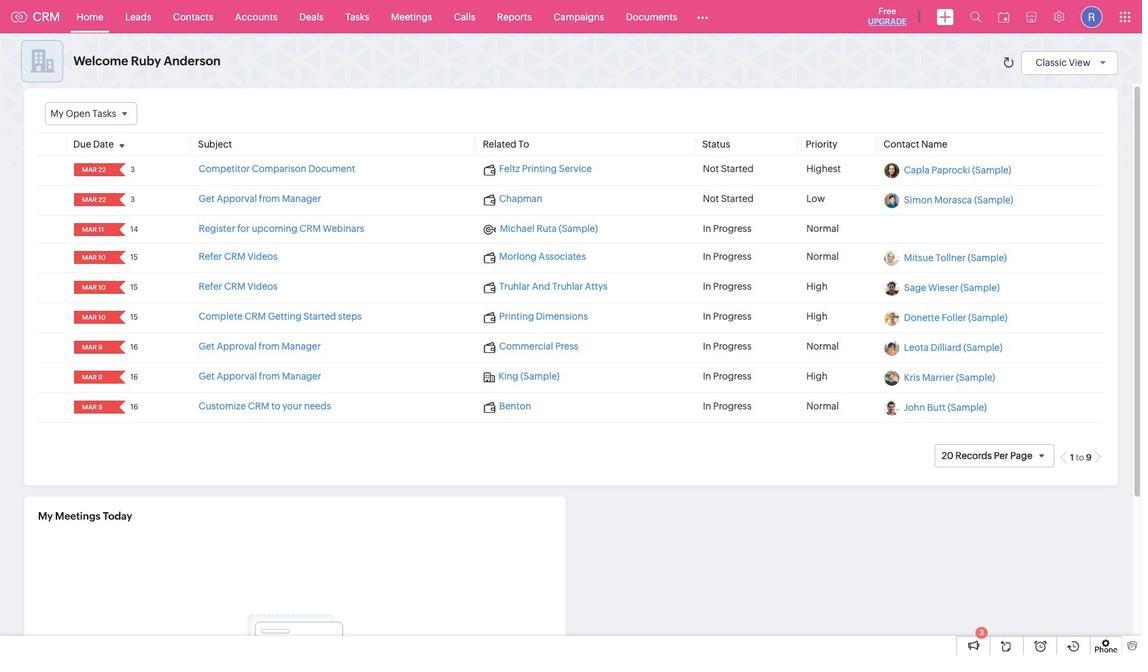 Task type: describe. For each thing, give the bounding box(es) containing it.
search element
[[963, 0, 991, 33]]

profile image
[[1082, 6, 1103, 28]]

profile element
[[1074, 0, 1112, 33]]

calendar image
[[999, 11, 1010, 22]]

Other Modules field
[[689, 6, 718, 28]]



Task type: locate. For each thing, give the bounding box(es) containing it.
logo image
[[11, 11, 27, 22]]

search image
[[971, 11, 982, 22]]

create menu image
[[937, 9, 954, 25]]

None field
[[45, 102, 138, 125], [78, 163, 110, 176], [78, 193, 110, 206], [78, 223, 110, 236], [78, 251, 110, 264], [78, 281, 110, 294], [78, 311, 110, 324], [78, 341, 110, 354], [78, 371, 110, 384], [78, 401, 110, 414], [45, 102, 138, 125], [78, 163, 110, 176], [78, 193, 110, 206], [78, 223, 110, 236], [78, 251, 110, 264], [78, 281, 110, 294], [78, 311, 110, 324], [78, 341, 110, 354], [78, 371, 110, 384], [78, 401, 110, 414]]

create menu element
[[929, 0, 963, 33]]



Task type: vqa. For each thing, say whether or not it's contained in the screenshot.
We're
no



